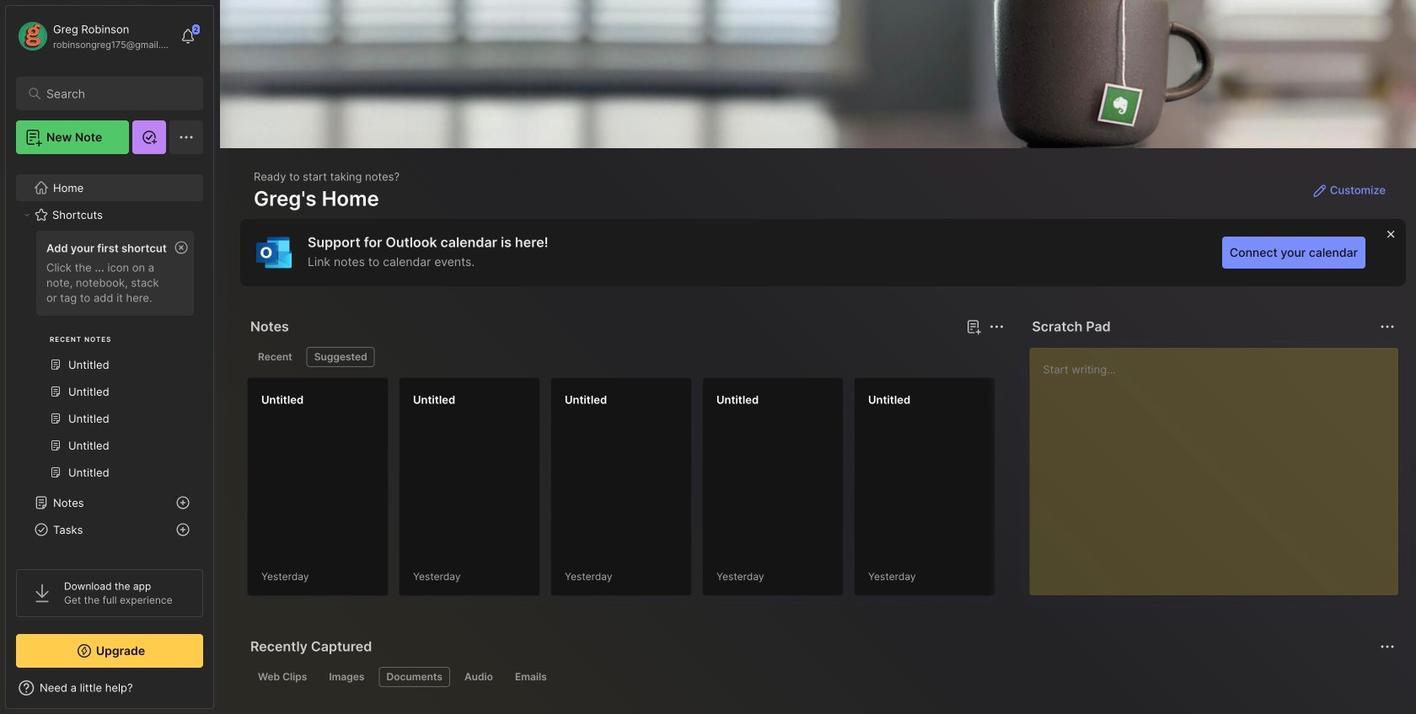 Task type: locate. For each thing, give the bounding box(es) containing it.
1 vertical spatial tab list
[[250, 668, 1392, 688]]

main element
[[0, 0, 219, 715]]

0 vertical spatial tab list
[[250, 347, 1002, 368]]

tab list
[[250, 347, 1002, 368], [250, 668, 1392, 688]]

row group
[[247, 378, 1416, 607]]

group inside tree
[[16, 226, 202, 496]]

none search field inside the main element
[[46, 83, 181, 104]]

1 tab list from the top
[[250, 347, 1002, 368]]

tree
[[6, 164, 213, 699]]

None search field
[[46, 83, 181, 104]]

2 tab list from the top
[[250, 668, 1392, 688]]

more actions image
[[1377, 317, 1398, 337]]

tab
[[250, 347, 300, 368], [307, 347, 375, 368], [250, 668, 315, 688], [321, 668, 372, 688], [379, 668, 450, 688], [457, 668, 501, 688], [507, 668, 554, 688]]

more actions image
[[986, 317, 1007, 337]]

group
[[16, 226, 202, 496]]

Search text field
[[46, 86, 181, 102]]

More actions field
[[985, 315, 1008, 339], [1376, 315, 1399, 339], [1376, 636, 1399, 659]]



Task type: vqa. For each thing, say whether or not it's contained in the screenshot.
Row Group at bottom
yes



Task type: describe. For each thing, give the bounding box(es) containing it.
Start writing… text field
[[1043, 348, 1398, 582]]

WHAT'S NEW field
[[6, 675, 213, 702]]

Account field
[[16, 19, 172, 53]]

tree inside the main element
[[6, 164, 213, 699]]

click to collapse image
[[213, 684, 225, 704]]



